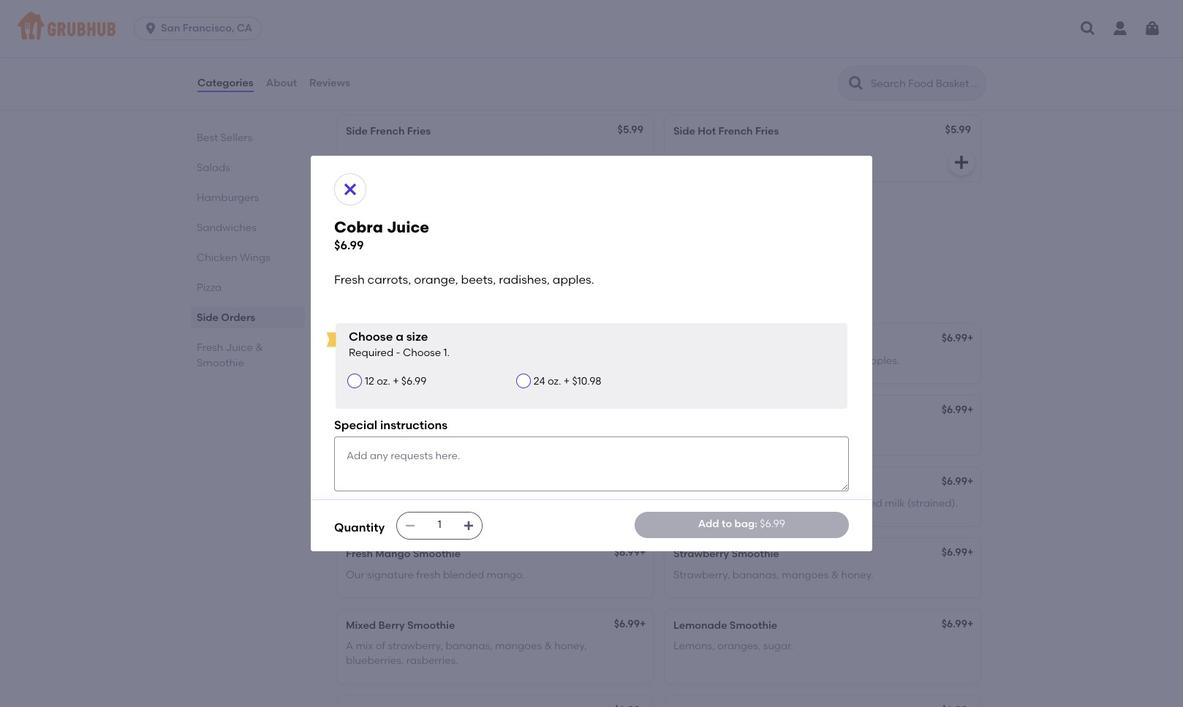 Task type: locate. For each thing, give the bounding box(es) containing it.
1 horizontal spatial fresh carrots, orange, beets, radishes, apples.
[[674, 355, 900, 367]]

$6.99 + for freshly squeezed carrot juice.
[[614, 475, 646, 488]]

honey,
[[555, 640, 587, 653]]

carrot juice
[[346, 477, 409, 489]]

side up side french fries
[[334, 82, 368, 100]]

24 oz. + $10.98
[[534, 375, 602, 388]]

fresh down pizza
[[197, 342, 223, 354]]

mangoes
[[782, 569, 829, 581], [495, 640, 542, 653]]

juice for lime
[[701, 477, 728, 489]]

1 vertical spatial squeezed
[[383, 497, 430, 510]]

$6.99 + for fresh squeezed orange.
[[614, 404, 646, 416]]

0 horizontal spatial of
[[376, 640, 386, 653]]

1 horizontal spatial oz.
[[548, 375, 561, 388]]

$6.99
[[334, 239, 364, 253], [942, 332, 968, 345], [402, 375, 427, 388], [614, 404, 640, 416], [942, 404, 968, 416], [614, 475, 640, 488], [942, 475, 968, 488], [760, 518, 786, 531], [614, 547, 640, 559], [942, 547, 968, 559], [614, 618, 640, 630], [942, 618, 968, 630]]

mangoes left honey.
[[782, 569, 829, 581]]

1 horizontal spatial bananas,
[[733, 569, 780, 581]]

0 vertical spatial side orders
[[334, 82, 424, 100]]

1 vertical spatial a
[[769, 497, 775, 510]]

hamburgers
[[197, 192, 259, 204]]

$5.99 for side french fries
[[618, 124, 644, 136]]

1 horizontal spatial mangoes
[[782, 569, 829, 581]]

1 oz. from the left
[[377, 375, 390, 388]]

add
[[698, 518, 720, 531]]

1 vertical spatial radishes,
[[817, 355, 861, 367]]

squeezed
[[375, 426, 423, 438], [383, 497, 430, 510]]

of up blueberries,
[[376, 640, 386, 653]]

1 horizontal spatial a
[[769, 497, 775, 510]]

0 vertical spatial choose
[[349, 330, 393, 344]]

side orders up side french fries
[[334, 82, 424, 100]]

choose up required
[[349, 330, 393, 344]]

mango.
[[487, 569, 525, 581]]

side
[[334, 82, 368, 100], [346, 125, 368, 138], [674, 125, 696, 138], [346, 204, 368, 216], [197, 312, 219, 324]]

quantity
[[334, 521, 385, 535]]

a inside choose a size required - choose 1.
[[396, 330, 404, 344]]

oz. right 12
[[377, 375, 390, 388]]

carrot
[[346, 477, 379, 489]]

0 vertical spatial radishes,
[[499, 273, 550, 287]]

fresh down cobra on the top
[[334, 273, 365, 287]]

&
[[256, 342, 263, 354], [487, 355, 494, 367], [832, 569, 839, 581], [545, 640, 552, 653]]

oz.
[[377, 375, 390, 388], [548, 375, 561, 388]]

1 vertical spatial freshly
[[346, 497, 380, 510]]

juice for guava
[[710, 405, 738, 418]]

1 horizontal spatial freshly
[[674, 426, 708, 438]]

2 horizontal spatial svg image
[[1144, 20, 1162, 37]]

1 vertical spatial mangoes
[[495, 640, 542, 653]]

0 horizontal spatial bananas,
[[446, 640, 493, 653]]

oz. right 24
[[548, 375, 561, 388]]

honey.
[[842, 569, 874, 581]]

0 vertical spatial squeezed
[[375, 426, 423, 438]]

2 $5.99 from the left
[[946, 124, 972, 136]]

+ for blended limes with a splash of evaporated milk (strained).
[[968, 475, 974, 488]]

radishes,
[[499, 273, 550, 287], [817, 355, 861, 367]]

a right with
[[769, 497, 775, 510]]

a
[[396, 330, 404, 344], [769, 497, 775, 510]]

svg image
[[1080, 20, 1097, 37], [1144, 20, 1162, 37], [143, 21, 158, 36]]

fresh up guava
[[674, 355, 700, 367]]

freshly for freshly squeezed carrot juice.
[[346, 497, 380, 510]]

+ for fresh carrots, orange, beets, radishes, apples.
[[968, 332, 974, 345]]

$6.99 for lemons, oranges, sugar.
[[942, 618, 968, 630]]

bag:
[[735, 518, 758, 531]]

0 horizontal spatial french
[[370, 125, 405, 138]]

chicken wings
[[197, 252, 270, 264]]

freshly
[[674, 426, 708, 438], [346, 497, 380, 510]]

0 vertical spatial of
[[812, 497, 822, 510]]

orders up fresh juice & smoothie
[[221, 312, 255, 324]]

sugar.
[[791, 426, 822, 438], [764, 640, 794, 653]]

Special instructions text field
[[334, 437, 849, 491]]

1 $5.99 from the left
[[618, 124, 644, 136]]

san francisco, ca button
[[134, 17, 268, 40]]

side left hot
[[674, 125, 696, 138]]

0 horizontal spatial a
[[396, 330, 404, 344]]

lime juice
[[674, 477, 728, 489]]

lemons, oranges, sugar.
[[674, 640, 794, 653]]

fries
[[407, 125, 431, 138], [756, 125, 779, 138], [399, 204, 423, 216]]

cobra
[[334, 218, 383, 237]]

francisco,
[[183, 22, 234, 34]]

0 horizontal spatial $5.99
[[618, 124, 644, 136]]

+ for strawberry, bananas, mangoes & honey.
[[968, 547, 974, 559]]

sugar. right guava,
[[791, 426, 822, 438]]

side french fries
[[346, 125, 431, 138]]

side up cobra on the top
[[346, 204, 368, 216]]

1 horizontal spatial $5.99
[[946, 124, 972, 136]]

$6.99 + for our signature fresh blended mango.
[[614, 547, 646, 559]]

a up -
[[396, 330, 404, 344]]

1 horizontal spatial beets,
[[784, 355, 815, 367]]

0 horizontal spatial svg image
[[143, 21, 158, 36]]

carrots, up guava juice
[[703, 355, 741, 367]]

$6.99 for a mix of strawberry, bananas, mangoes & honey, blueberries, rasberries.
[[614, 618, 640, 630]]

$10.98
[[572, 375, 602, 388]]

0 horizontal spatial fresh carrots, orange, beets, radishes, apples.
[[334, 273, 597, 287]]

juice
[[387, 218, 429, 237], [400, 334, 427, 346], [226, 342, 253, 354], [387, 405, 414, 418], [710, 405, 738, 418], [382, 477, 409, 489], [701, 477, 728, 489]]

french
[[370, 125, 405, 138], [719, 125, 753, 138]]

beets,
[[461, 273, 496, 287], [784, 355, 815, 367]]

1 horizontal spatial apples.
[[553, 273, 595, 287]]

beets
[[456, 355, 484, 367]]

& inside a mix of strawberry, bananas, mangoes & honey, blueberries, rasberries.
[[545, 640, 552, 653]]

0 vertical spatial freshly
[[674, 426, 708, 438]]

squeezed down orange juice
[[375, 426, 423, 438]]

fresh up our
[[346, 548, 373, 561]]

0 horizontal spatial oz.
[[377, 375, 390, 388]]

0 vertical spatial bananas,
[[733, 569, 780, 581]]

0 horizontal spatial mangoes
[[495, 640, 542, 653]]

0 horizontal spatial orders
[[221, 312, 255, 324]]

guava,
[[755, 426, 789, 438]]

of right "splash"
[[812, 497, 822, 510]]

0 horizontal spatial freshly
[[346, 497, 380, 510]]

blanded
[[711, 426, 752, 438]]

apples.
[[553, 273, 595, 287], [497, 355, 533, 367], [864, 355, 900, 367]]

of
[[812, 497, 822, 510], [376, 640, 386, 653]]

juice inside cobra juice $6.99
[[387, 218, 429, 237]]

freshly down carrot
[[346, 497, 380, 510]]

fresh carrots, orange, beets, radishes, apples. up guava,
[[674, 355, 900, 367]]

orders
[[372, 82, 424, 100], [221, 312, 255, 324]]

carrots, up the 12 oz. + $6.99
[[375, 355, 413, 367]]

fries inside button
[[399, 204, 423, 216]]

curly
[[370, 204, 397, 216]]

side curly fries button
[[337, 194, 653, 260]]

$6.99 for freshly blanded guava, sugar.
[[942, 404, 968, 416]]

0 horizontal spatial side orders
[[197, 312, 255, 324]]

freshly down guava
[[674, 426, 708, 438]]

fresh carrots, orange, beets, radishes, apples. down side curly fries button
[[334, 273, 597, 287]]

side orders down pizza
[[197, 312, 255, 324]]

$6.99 inside cobra juice $6.99
[[334, 239, 364, 253]]

instructions
[[380, 418, 448, 432]]

reviews
[[310, 77, 350, 89]]

1 vertical spatial sugar.
[[764, 640, 794, 653]]

orange, up guava,
[[743, 355, 782, 367]]

juice.
[[466, 497, 492, 510]]

salads
[[197, 162, 230, 174]]

best
[[197, 132, 218, 144]]

side down pizza
[[197, 312, 219, 324]]

1 vertical spatial of
[[376, 640, 386, 653]]

sellers
[[221, 132, 252, 144]]

about button
[[265, 57, 298, 110]]

rasberries.
[[407, 655, 458, 667]]

mangoes left "honey,"
[[495, 640, 542, 653]]

0 horizontal spatial beets,
[[461, 273, 496, 287]]

1 horizontal spatial french
[[719, 125, 753, 138]]

(strained).
[[908, 497, 958, 510]]

fresh
[[334, 273, 365, 287], [197, 342, 223, 354], [346, 355, 373, 367], [674, 355, 700, 367], [346, 426, 373, 438], [346, 548, 373, 561]]

sugar. right oranges,
[[764, 640, 794, 653]]

squeezed down carrot juice
[[383, 497, 430, 510]]

$6.99 +
[[942, 332, 974, 345], [614, 404, 646, 416], [942, 404, 974, 416], [614, 475, 646, 488], [942, 475, 974, 488], [614, 547, 646, 559], [942, 547, 974, 559], [614, 618, 646, 630], [942, 618, 974, 630]]

side orders
[[334, 82, 424, 100], [197, 312, 255, 324]]

1 horizontal spatial side orders
[[334, 82, 424, 100]]

Search Food Basket Market search field
[[870, 77, 982, 91]]

orange, down size
[[415, 355, 454, 367]]

bananas, down strawberry smoothie
[[733, 569, 780, 581]]

$6.99 + for freshly blanded guava, sugar.
[[942, 404, 974, 416]]

$6.99 for fresh carrots, orange, beets, radishes, apples.
[[942, 332, 968, 345]]

svg image
[[625, 154, 643, 172], [953, 154, 971, 172], [342, 181, 359, 199], [405, 520, 416, 532], [463, 520, 475, 532]]

orange juice
[[346, 405, 414, 418]]

our
[[346, 569, 365, 581]]

sandwiches
[[197, 222, 257, 234]]

milk
[[885, 497, 905, 510]]

1 vertical spatial bananas,
[[446, 640, 493, 653]]

fresh juice & smoothie
[[197, 342, 263, 369]]

bananas, inside a mix of strawberry, bananas, mangoes & honey, blueberries, rasberries.
[[446, 640, 493, 653]]

bananas, up rasberries.
[[446, 640, 493, 653]]

0 vertical spatial a
[[396, 330, 404, 344]]

0 vertical spatial sugar.
[[791, 426, 822, 438]]

juice for fresh
[[226, 342, 253, 354]]

juice inside fresh juice & smoothie
[[226, 342, 253, 354]]

freshly blanded guava, sugar.
[[674, 426, 822, 438]]

2 oz. from the left
[[548, 375, 561, 388]]

fresh carrots, orange, beets, radishes, apples.
[[334, 273, 597, 287], [674, 355, 900, 367]]

+ for our signature fresh blended mango.
[[640, 547, 646, 559]]

orders up side french fries
[[372, 82, 424, 100]]

1 horizontal spatial choose
[[403, 347, 441, 359]]

2 horizontal spatial apples.
[[864, 355, 900, 367]]

$6.99 + for blended limes with a splash of evaporated milk (strained).
[[942, 475, 974, 488]]

svg image inside 'san francisco, ca' button
[[143, 21, 158, 36]]

bananas,
[[733, 569, 780, 581], [446, 640, 493, 653]]

1 horizontal spatial orders
[[372, 82, 424, 100]]

choose down size
[[403, 347, 441, 359]]

main navigation navigation
[[0, 0, 1184, 57]]

required
[[349, 347, 394, 359]]

+ for a mix of strawberry, bananas, mangoes & honey, blueberries, rasberries.
[[640, 618, 646, 630]]

fries for side curly fries
[[399, 204, 423, 216]]

& inside fresh juice & smoothie
[[256, 342, 263, 354]]



Task type: describe. For each thing, give the bounding box(es) containing it.
$6.99 + for strawberry, bananas, mangoes & honey.
[[942, 547, 974, 559]]

special
[[334, 418, 378, 432]]

blended limes with a splash of evaporated milk (strained).
[[674, 497, 958, 510]]

$5.99 for side hot french fries
[[946, 124, 972, 136]]

splash
[[778, 497, 810, 510]]

smoothie inside fresh juice & smoothie
[[197, 357, 244, 369]]

1.
[[444, 347, 450, 359]]

strawberry,
[[674, 569, 730, 581]]

signature
[[367, 569, 414, 581]]

orange.
[[425, 426, 463, 438]]

wings
[[240, 252, 270, 264]]

fresh squeezed orange.
[[346, 426, 463, 438]]

Input item quantity number field
[[424, 513, 456, 539]]

mango
[[376, 548, 411, 561]]

strawberry smoothie
[[674, 548, 780, 561]]

guava
[[674, 405, 707, 418]]

with
[[745, 497, 766, 510]]

squeezed for carrot juice
[[383, 497, 430, 510]]

+ for freshly blanded guava, sugar.
[[968, 404, 974, 416]]

1 french from the left
[[370, 125, 405, 138]]

12
[[365, 375, 374, 388]]

fresh
[[416, 569, 441, 581]]

fries for side french fries
[[407, 125, 431, 138]]

strawberry,
[[388, 640, 443, 653]]

1 vertical spatial beets,
[[784, 355, 815, 367]]

oz. for 24
[[548, 375, 561, 388]]

juice for orange
[[387, 405, 414, 418]]

evaporated
[[824, 497, 883, 510]]

2 french from the left
[[719, 125, 753, 138]]

1 vertical spatial orders
[[221, 312, 255, 324]]

to
[[722, 518, 732, 531]]

hot
[[698, 125, 716, 138]]

lemonade
[[674, 619, 728, 632]]

1 vertical spatial fresh carrots, orange, beets, radishes, apples.
[[674, 355, 900, 367]]

0 vertical spatial beets,
[[461, 273, 496, 287]]

0 horizontal spatial choose
[[349, 330, 393, 344]]

mixed
[[346, 619, 376, 632]]

mixed berry smoothie
[[346, 619, 455, 632]]

$6.99 + for a mix of strawberry, bananas, mangoes & honey, blueberries, rasberries.
[[614, 618, 646, 630]]

size
[[407, 330, 428, 344]]

$6.99 for strawberry, bananas, mangoes & honey.
[[942, 547, 968, 559]]

side inside button
[[346, 204, 368, 216]]

categories
[[198, 77, 254, 89]]

1 horizontal spatial of
[[812, 497, 822, 510]]

strawberry
[[674, 548, 729, 561]]

0 horizontal spatial radishes,
[[499, 273, 550, 287]]

blended
[[674, 497, 715, 510]]

of inside a mix of strawberry, bananas, mangoes & honey, blueberries, rasberries.
[[376, 640, 386, 653]]

san
[[161, 22, 180, 34]]

carrots, down cobra juice $6.99
[[368, 273, 411, 287]]

lime
[[674, 477, 698, 489]]

$6.99 for fresh squeezed orange.
[[614, 404, 640, 416]]

ca
[[237, 22, 252, 34]]

san francisco, ca
[[161, 22, 252, 34]]

oranges,
[[718, 640, 761, 653]]

1 vertical spatial choose
[[403, 347, 441, 359]]

orange
[[346, 405, 384, 418]]

mangoes inside a mix of strawberry, bananas, mangoes & honey, blueberries, rasberries.
[[495, 640, 542, 653]]

-
[[396, 347, 401, 359]]

side hot french fries
[[674, 125, 779, 138]]

0 horizontal spatial apples.
[[497, 355, 533, 367]]

about
[[266, 77, 297, 89]]

strawberry, bananas, mangoes & honey.
[[674, 569, 874, 581]]

juice for cobra
[[387, 218, 429, 237]]

fresh mango smoothie
[[346, 548, 461, 561]]

limes
[[717, 497, 743, 510]]

oz. for 12
[[377, 375, 390, 388]]

categories button
[[197, 57, 254, 110]]

side curly fries
[[346, 204, 423, 216]]

choose a size required - choose 1.
[[349, 330, 450, 359]]

blueberries,
[[346, 655, 404, 667]]

fresh down power
[[346, 355, 373, 367]]

orange, up size
[[414, 273, 458, 287]]

power mix juice
[[346, 334, 427, 346]]

side down reviews button
[[346, 125, 368, 138]]

fresh carrots, orange, beets & apples.
[[346, 355, 533, 367]]

mix
[[380, 334, 397, 346]]

blended
[[443, 569, 484, 581]]

24
[[534, 375, 545, 388]]

0 vertical spatial mangoes
[[782, 569, 829, 581]]

lemonade smoothie
[[674, 619, 778, 632]]

guava juice
[[674, 405, 738, 418]]

cobra juice $6.99
[[334, 218, 429, 253]]

+ for freshly squeezed carrot juice.
[[640, 475, 646, 488]]

$6.99 + for fresh carrots, orange, beets, radishes, apples.
[[942, 332, 974, 345]]

$6.99 for blended limes with a splash of evaporated milk (strained).
[[942, 475, 968, 488]]

chicken
[[197, 252, 237, 264]]

freshly squeezed carrot juice.
[[346, 497, 492, 510]]

1 horizontal spatial radishes,
[[817, 355, 861, 367]]

best sellers
[[197, 132, 252, 144]]

fresh down orange
[[346, 426, 373, 438]]

0 vertical spatial orders
[[372, 82, 424, 100]]

our signature fresh blended mango.
[[346, 569, 525, 581]]

search icon image
[[848, 75, 865, 92]]

lemons,
[[674, 640, 715, 653]]

+ for fresh squeezed orange.
[[640, 404, 646, 416]]

reviews button
[[309, 57, 351, 110]]

carrot
[[433, 497, 463, 510]]

a mix of strawberry, bananas, mangoes & honey, blueberries, rasberries.
[[346, 640, 587, 667]]

berry
[[379, 619, 405, 632]]

a
[[346, 640, 353, 653]]

1 vertical spatial side orders
[[197, 312, 255, 324]]

juice for carrot
[[382, 477, 409, 489]]

special instructions
[[334, 418, 448, 432]]

$6.99 + for lemons, oranges, sugar.
[[942, 618, 974, 630]]

$6.99 for freshly squeezed carrot juice.
[[614, 475, 640, 488]]

add to bag: $6.99
[[698, 518, 786, 531]]

freshly for freshly blanded guava, sugar.
[[674, 426, 708, 438]]

mix
[[356, 640, 373, 653]]

+ for lemons, oranges, sugar.
[[968, 618, 974, 630]]

$6.99 for our signature fresh blended mango.
[[614, 547, 640, 559]]

12 oz. + $6.99
[[365, 375, 427, 388]]

fresh inside fresh juice & smoothie
[[197, 342, 223, 354]]

1 horizontal spatial svg image
[[1080, 20, 1097, 37]]

power
[[346, 334, 377, 346]]

squeezed for orange juice
[[375, 426, 423, 438]]

0 vertical spatial fresh carrots, orange, beets, radishes, apples.
[[334, 273, 597, 287]]



Task type: vqa. For each thing, say whether or not it's contained in the screenshot.
the (19)
no



